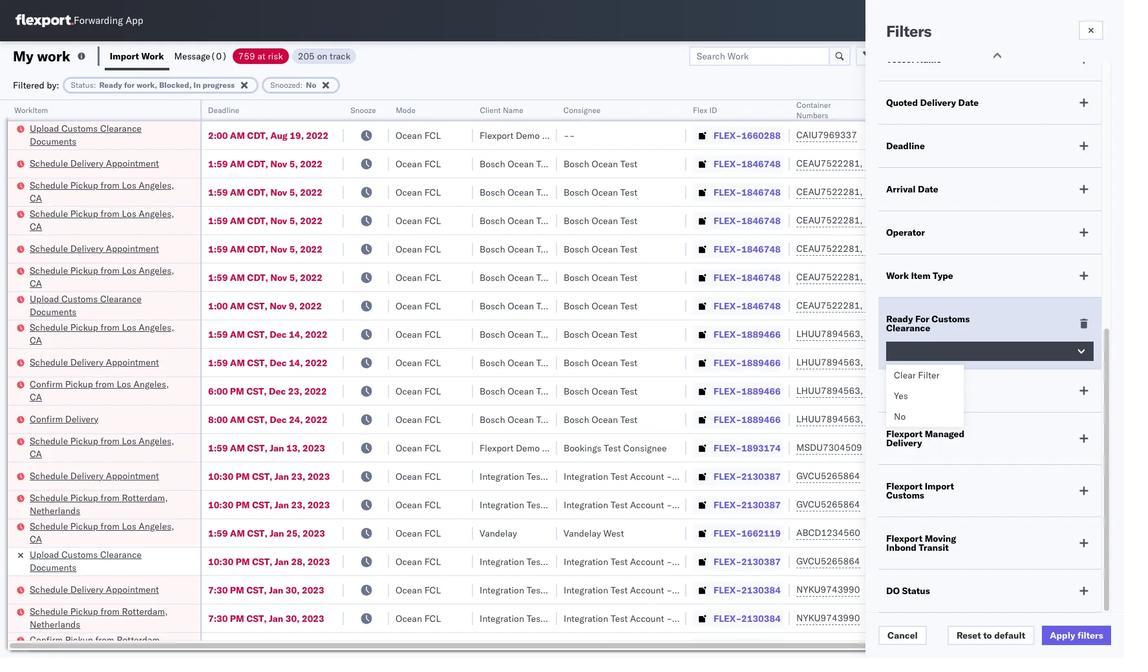 Task type: vqa. For each thing, say whether or not it's contained in the screenshot.


Task type: locate. For each thing, give the bounding box(es) containing it.
7 am from the top
[[230, 300, 245, 312]]

2 10:30 pm cst, jan 23, 2023 from the top
[[208, 500, 330, 511]]

3 ceau7522281, hlxu6269489, hlxu8034992 from the top
[[797, 215, 997, 226]]

1889466
[[742, 329, 781, 340], [742, 357, 781, 369], [742, 386, 781, 397], [742, 414, 781, 426]]

schedule delivery appointment link for 1:59 am cst, dec 14, 2022
[[30, 356, 159, 369]]

1 vertical spatial confirm
[[30, 414, 63, 425]]

1 schedule pickup from rotterdam, netherlands from the top
[[30, 492, 168, 517]]

import down maeu9736123
[[925, 481, 954, 493]]

0 horizontal spatial deadline
[[208, 105, 240, 115]]

netherlands for 10:30
[[30, 505, 80, 517]]

status right the do
[[902, 586, 930, 597]]

30,
[[286, 585, 300, 596], [286, 613, 300, 625]]

2 demo from the top
[[516, 443, 540, 454]]

pickup for 3rd schedule pickup from los angeles, ca button from the bottom of the page
[[70, 322, 98, 333]]

1 : from the left
[[94, 80, 96, 90]]

ca
[[30, 192, 42, 204], [30, 221, 42, 232], [30, 278, 42, 289], [30, 335, 42, 346], [30, 392, 42, 403], [30, 448, 42, 460], [30, 534, 42, 545]]

pickup inside confirm pickup from rotterdam, netherlands
[[65, 635, 93, 646]]

4 5, from the top
[[289, 243, 298, 255]]

reset to default button
[[948, 627, 1035, 646]]

from inside confirm pickup from rotterdam, netherlands
[[95, 635, 114, 646]]

1 gvcu5265864 from the top
[[797, 471, 860, 482]]

cdt, for schedule pickup from los angeles, ca link related to first schedule pickup from los angeles, ca button from the top of the page
[[247, 187, 268, 198]]

1889466 for schedule delivery appointment
[[742, 357, 781, 369]]

1 vertical spatial work
[[886, 270, 909, 282]]

message (0)
[[174, 50, 227, 62]]

2 upload from the top
[[30, 293, 59, 305]]

jan left 25,
[[270, 528, 284, 540]]

file
[[903, 50, 919, 62]]

1 lhuu7894563, uetu5238478 from the top
[[797, 328, 929, 340]]

5 5, from the top
[[289, 272, 298, 284]]

1 vertical spatial no
[[894, 411, 906, 423]]

pm
[[230, 386, 244, 397], [236, 471, 250, 483], [236, 500, 250, 511], [236, 556, 250, 568], [230, 585, 244, 596], [230, 613, 244, 625]]

los for first schedule pickup from los angeles, ca button from the bottom
[[122, 521, 136, 532]]

1 horizontal spatial import
[[925, 481, 954, 493]]

0 horizontal spatial --
[[564, 130, 575, 141]]

2 vertical spatial confirm
[[30, 635, 63, 646]]

upload customs clearance documents link for 2:00 am cdt, aug 19, 2022
[[30, 122, 184, 148]]

abcdefg78456546 down for
[[881, 329, 968, 340]]

cst, down the 8:00 am cst, dec 24, 2022
[[247, 443, 268, 454]]

2 vertical spatial upload
[[30, 549, 59, 561]]

demo for bookings
[[516, 443, 540, 454]]

1 vertical spatial upload customs clearance documents button
[[30, 293, 184, 320]]

1 vertical spatial zimu3048342
[[881, 613, 942, 625]]

0 horizontal spatial import
[[110, 50, 139, 62]]

client
[[480, 105, 501, 115]]

1 vertical spatial upload customs clearance documents link
[[30, 293, 184, 318]]

0 vertical spatial upload
[[30, 123, 59, 134]]

flex-1660288
[[714, 130, 781, 141]]

1 vertical spatial rotterdam,
[[122, 606, 168, 618]]

2 vertical spatial upload customs clearance documents
[[30, 549, 142, 574]]

1 vertical spatial type
[[932, 385, 952, 397]]

2 karl from the top
[[675, 500, 691, 511]]

customs inside "ready for customs clearance"
[[932, 314, 970, 325]]

1 vertical spatial demo
[[516, 443, 540, 454]]

7:30 pm cst, jan 30, 2023 up 1:00 am cst, feb 3, 2023
[[208, 613, 324, 625]]

integration for confirm pickup from rotterdam, netherlands button
[[564, 642, 608, 653]]

12 ocean fcl from the top
[[396, 443, 441, 454]]

1 vertical spatial status
[[902, 586, 930, 597]]

5 cdt, from the top
[[247, 243, 268, 255]]

3 schedule delivery appointment from the top
[[30, 357, 159, 368]]

netherlands inside confirm pickup from rotterdam, netherlands
[[30, 648, 80, 659]]

container
[[797, 100, 831, 110]]

deadline down the mbl/mawb
[[886, 140, 925, 152]]

10:30 up 1:59 am cst, jan 25, 2023
[[208, 500, 233, 511]]

rotterdam, inside confirm pickup from rotterdam, netherlands
[[117, 635, 163, 646]]

1 vertical spatial schedule pickup from rotterdam, netherlands link
[[30, 606, 184, 631]]

pm down 1:59 am cst, jan 13, 2023
[[236, 471, 250, 483]]

feb
[[270, 642, 286, 653]]

work inside button
[[141, 50, 164, 62]]

dec up the 8:00 am cst, dec 24, 2022
[[269, 386, 286, 397]]

-- up the inbond
[[881, 528, 892, 540]]

cst, up 6:00 pm cst, dec 23, 2022
[[247, 357, 268, 369]]

0 vertical spatial demo
[[516, 130, 540, 141]]

7:30 pm cst, jan 30, 2023 down 10:30 pm cst, jan 28, 2023
[[208, 585, 324, 596]]

message
[[174, 50, 210, 62]]

0 horizontal spatial date
[[918, 184, 939, 195]]

numbers for container numbers
[[797, 111, 829, 120]]

zimu3048342 up cancel button
[[881, 613, 942, 625]]

los for 3rd schedule pickup from los angeles, ca button from the bottom of the page
[[122, 322, 136, 333]]

3 1889466 from the top
[[742, 386, 781, 397]]

jan for first schedule pickup from los angeles, ca button from the bottom
[[270, 528, 284, 540]]

1 horizontal spatial no
[[894, 411, 906, 423]]

risk
[[268, 50, 283, 62]]

yes
[[894, 391, 908, 402]]

am for schedule pickup from los angeles, ca link for 3rd schedule pickup from los angeles, ca button from the bottom of the page
[[230, 329, 245, 340]]

confirm inside confirm pickup from los angeles, ca
[[30, 379, 63, 390]]

23, down 13,
[[291, 471, 305, 483]]

6 schedule pickup from los angeles, ca from the top
[[30, 521, 174, 545]]

los for 5th schedule pickup from los angeles, ca button from the top of the page
[[122, 435, 136, 447]]

0 vertical spatial date
[[959, 97, 979, 109]]

work up status : ready for work, blocked, in progress
[[141, 50, 164, 62]]

4 schedule pickup from los angeles, ca from the top
[[30, 322, 174, 346]]

3 gvcu5265864 from the top
[[797, 556, 860, 568]]

consignee
[[564, 105, 601, 115], [542, 130, 586, 141], [542, 443, 586, 454], [624, 443, 667, 454]]

ceau7522281, for schedule delivery appointment button associated with 1:59 am cdt, nov 5, 2022
[[797, 243, 863, 255]]

dec up 6:00 pm cst, dec 23, 2022
[[270, 357, 287, 369]]

demo for -
[[516, 130, 540, 141]]

delivery for fifth schedule delivery appointment button from the top
[[70, 584, 104, 596]]

date down exception
[[959, 97, 979, 109]]

for
[[916, 314, 930, 325]]

0 horizontal spatial :
[[94, 80, 96, 90]]

am for upload customs clearance documents "link" related to 1:00 am cst, nov 9, 2022
[[230, 300, 245, 312]]

0 vertical spatial 10:30
[[208, 471, 233, 483]]

hlxu8034992
[[934, 158, 997, 169], [934, 186, 997, 198], [934, 215, 997, 226], [934, 243, 997, 255], [934, 272, 997, 283], [934, 300, 997, 312]]

7:30 down 10:30 pm cst, jan 28, 2023
[[208, 585, 228, 596]]

2 abcdefg78456546 from the top
[[881, 357, 968, 369]]

1 horizontal spatial ready
[[886, 314, 913, 325]]

netherlands
[[30, 505, 80, 517], [30, 619, 80, 631], [30, 648, 80, 659]]

0 horizontal spatial status
[[71, 80, 94, 90]]

3 2130387 from the top
[[742, 556, 781, 568]]

status up workitem button
[[71, 80, 94, 90]]

schedule delivery appointment button for 1:59 am cst, dec 14, 2022
[[30, 356, 159, 370]]

1 hlxu8034992 from the top
[[934, 158, 997, 169]]

jan
[[270, 443, 284, 454], [275, 471, 289, 483], [275, 500, 289, 511], [270, 528, 284, 540], [275, 556, 289, 568], [269, 585, 283, 596], [269, 613, 283, 625]]

0 horizontal spatial work
[[141, 50, 164, 62]]

0 vertical spatial import
[[110, 50, 139, 62]]

0 vertical spatial type
[[933, 270, 954, 282]]

fcl
[[425, 130, 441, 141], [425, 158, 441, 170], [425, 187, 441, 198], [425, 215, 441, 227], [425, 243, 441, 255], [425, 272, 441, 284], [425, 300, 441, 312], [425, 329, 441, 340], [425, 357, 441, 369], [425, 386, 441, 397], [425, 414, 441, 426], [425, 443, 441, 454], [425, 471, 441, 483], [425, 500, 441, 511], [425, 528, 441, 540], [425, 556, 441, 568], [425, 585, 441, 596], [425, 613, 441, 625], [425, 642, 441, 653]]

-
[[564, 130, 569, 141], [569, 130, 575, 141], [667, 471, 672, 483], [667, 500, 672, 511], [881, 528, 886, 540], [886, 528, 892, 540], [667, 556, 672, 568], [667, 585, 672, 596], [667, 613, 672, 625], [667, 642, 672, 653]]

flexport. image
[[16, 14, 74, 27]]

cdt, for schedule pickup from los angeles, ca link related to fourth schedule pickup from los angeles, ca button from the bottom of the page
[[247, 272, 268, 284]]

flex-1846748 for 2nd schedule pickup from los angeles, ca button from the top of the page's schedule pickup from los angeles, ca link
[[714, 215, 781, 227]]

maeu9408431 down maeu9736123
[[881, 471, 946, 483]]

uetu5238478 down clear
[[866, 385, 929, 397]]

0 vertical spatial 7:30 pm cst, jan 30, 2023
[[208, 585, 324, 596]]

los for fourth schedule pickup from los angeles, ca button from the bottom of the page
[[122, 265, 136, 276]]

am for first schedule pickup from los angeles, ca button from the bottom's schedule pickup from los angeles, ca link
[[230, 528, 245, 540]]

operator
[[886, 227, 925, 239]]

14 fcl from the top
[[425, 500, 441, 511]]

cst, up 1:59 am cst, jan 25, 2023
[[252, 500, 272, 511]]

hlxu8034992 up work item type
[[934, 243, 997, 255]]

13 schedule from the top
[[30, 606, 68, 618]]

1 am from the top
[[230, 130, 245, 141]]

2 vertical spatial 10:30
[[208, 556, 233, 568]]

6 flex-1846748 from the top
[[714, 300, 781, 312]]

schedule pickup from los angeles, ca for schedule pickup from los angeles, ca link for 5th schedule pickup from los angeles, ca button from the top of the page
[[30, 435, 174, 460]]

2 vertical spatial upload customs clearance documents link
[[30, 549, 184, 575]]

1 vertical spatial 30,
[[286, 613, 300, 625]]

2 vertical spatial rotterdam,
[[117, 635, 163, 646]]

18 ocean fcl from the top
[[396, 613, 441, 625]]

name right vessel
[[917, 54, 942, 65]]

maeu9408431 up "flexport moving inbond transit"
[[881, 500, 946, 511]]

1 vertical spatial date
[[918, 184, 939, 195]]

0 horizontal spatial ready
[[99, 80, 122, 90]]

2 schedule pickup from rotterdam, netherlands from the top
[[30, 606, 168, 631]]

client name button
[[473, 103, 544, 116]]

0 vertical spatial 1:00
[[208, 300, 228, 312]]

3 hlxu8034992 from the top
[[934, 215, 997, 226]]

1 1:59 am cst, dec 14, 2022 from the top
[[208, 329, 328, 340]]

rotterdam, for 7:30 pm cst, jan 30, 2023
[[122, 606, 168, 618]]

flex id button
[[687, 103, 777, 116]]

clearance inside "ready for customs clearance"
[[886, 323, 931, 334]]

los for 2nd schedule pickup from los angeles, ca button from the top of the page
[[122, 208, 136, 220]]

hlxu8034992 right the arrival
[[934, 186, 997, 198]]

1 vertical spatial flexport demo consignee
[[480, 443, 586, 454]]

los inside confirm pickup from los angeles, ca
[[117, 379, 131, 390]]

14, up 6:00 pm cst, dec 23, 2022
[[289, 357, 303, 369]]

2 ocean fcl from the top
[[396, 158, 441, 170]]

10:30 pm cst, jan 23, 2023 down 1:59 am cst, jan 13, 2023
[[208, 471, 330, 483]]

lagerfeld
[[694, 471, 732, 483], [694, 500, 732, 511], [694, 556, 732, 568], [694, 585, 732, 596], [694, 613, 732, 625], [694, 642, 732, 653]]

cdt, for upload customs clearance documents "link" related to 2:00 am cdt, aug 19, 2022
[[247, 130, 268, 141]]

flexport demo consignee
[[480, 130, 586, 141], [480, 443, 586, 454]]

1 vertical spatial schedule pickup from rotterdam, netherlands
[[30, 606, 168, 631]]

0 vertical spatial upload customs clearance documents button
[[30, 122, 184, 149]]

0 vertical spatial rotterdam,
[[122, 492, 168, 504]]

jan up 25,
[[275, 500, 289, 511]]

bosch
[[480, 158, 505, 170], [564, 158, 589, 170], [480, 187, 505, 198], [564, 187, 589, 198], [480, 215, 505, 227], [564, 215, 589, 227], [480, 243, 505, 255], [564, 243, 589, 255], [480, 272, 505, 284], [564, 272, 589, 284], [480, 300, 505, 312], [564, 300, 589, 312], [480, 329, 505, 340], [564, 329, 589, 340], [480, 357, 505, 369], [564, 357, 589, 369], [480, 386, 505, 397], [564, 386, 589, 397], [480, 414, 505, 426], [564, 414, 589, 426]]

cst, down 1:59 am cst, jan 25, 2023
[[252, 556, 272, 568]]

2130384
[[742, 585, 781, 596], [742, 613, 781, 625]]

test123456 for fourth schedule pickup from los angeles, ca button from the bottom of the page
[[881, 272, 935, 284]]

numbers up ymluw236679313
[[928, 105, 960, 115]]

2 resize handle column header from the left
[[328, 100, 344, 659]]

flexport inside flexport managed delivery
[[886, 429, 923, 440]]

reset
[[957, 630, 981, 642]]

flexport demo consignee for bookings
[[480, 443, 586, 454]]

1 vertical spatial ready
[[886, 314, 913, 325]]

1 horizontal spatial :
[[300, 80, 303, 90]]

uetu5238478 up clear
[[866, 357, 929, 369]]

integration for schedule pickup from rotterdam, netherlands 'button' corresponding to 7:30 pm cst, jan 30, 2023
[[564, 613, 608, 625]]

6 fcl from the top
[[425, 272, 441, 284]]

os
[[1088, 16, 1100, 25]]

7:30 up 1:00 am cst, feb 3, 2023
[[208, 613, 228, 625]]

hlxu8034992 down ymluw236679313
[[934, 158, 997, 169]]

flexport inside "flexport moving inbond transit"
[[886, 533, 923, 545]]

7 1:59 from the top
[[208, 357, 228, 369]]

jan left 13,
[[270, 443, 284, 454]]

1 vertical spatial 1:00
[[208, 642, 228, 653]]

dec for schedule delivery appointment
[[270, 357, 287, 369]]

confirm pickup from los angeles, ca
[[30, 379, 169, 403]]

confirm inside confirm pickup from rotterdam, netherlands
[[30, 635, 63, 646]]

schedule delivery appointment for 1:59 am cst, dec 14, 2022
[[30, 357, 159, 368]]

13 fcl from the top
[[425, 471, 441, 483]]

resize handle column header for flex id
[[775, 100, 790, 659]]

los for first schedule pickup from los angeles, ca button from the top of the page
[[122, 179, 136, 191]]

hlxu8034992 down arrival date
[[934, 215, 997, 226]]

1:59 am cst, dec 14, 2022
[[208, 329, 328, 340], [208, 357, 328, 369]]

bookings test consignee
[[564, 443, 667, 454]]

schedule pickup from rotterdam, netherlands link for 7:30
[[30, 606, 184, 631]]

resize handle column header for deadline
[[328, 100, 344, 659]]

name inside button
[[503, 105, 523, 115]]

netherlands for 7:30
[[30, 619, 80, 631]]

: down 205
[[300, 80, 303, 90]]

moving
[[925, 533, 957, 545]]

schedule pickup from rotterdam, netherlands button for 7:30 pm cst, jan 30, 2023
[[30, 606, 184, 633]]

cst, up 1:00 am cst, feb 3, 2023
[[246, 613, 267, 625]]

2 1:59 am cdt, nov 5, 2022 from the top
[[208, 187, 323, 198]]

1 fcl from the top
[[425, 130, 441, 141]]

-- down consignee button
[[564, 130, 575, 141]]

0 horizontal spatial numbers
[[797, 111, 829, 120]]

1 1889466 from the top
[[742, 329, 781, 340]]

flex-1889466 for schedule pickup from los angeles, ca
[[714, 329, 781, 340]]

pickup
[[70, 179, 98, 191], [70, 208, 98, 220], [70, 265, 98, 276], [70, 322, 98, 333], [65, 379, 93, 390], [70, 435, 98, 447], [70, 492, 98, 504], [70, 521, 98, 532], [70, 606, 98, 618], [65, 635, 93, 646]]

1 horizontal spatial deadline
[[886, 140, 925, 152]]

pickup inside confirm pickup from los angeles, ca
[[65, 379, 93, 390]]

schedule delivery appointment link for 1:59 am cdt, nov 5, 2022
[[30, 242, 159, 255]]

0 vertical spatial schedule pickup from rotterdam, netherlands button
[[30, 492, 184, 519]]

2 vertical spatial 23,
[[291, 500, 305, 511]]

documents
[[30, 135, 77, 147], [30, 306, 77, 318], [30, 562, 77, 574]]

angeles,
[[139, 179, 174, 191], [139, 208, 174, 220], [139, 265, 174, 276], [139, 322, 174, 333], [134, 379, 169, 390], [139, 435, 174, 447], [139, 521, 174, 532]]

2 cdt, from the top
[[247, 158, 268, 170]]

resize handle column header
[[185, 100, 200, 659], [328, 100, 344, 659], [374, 100, 389, 659], [458, 100, 473, 659], [542, 100, 557, 659], [671, 100, 687, 659], [775, 100, 790, 659], [859, 100, 874, 659], [1020, 100, 1036, 659], [1091, 100, 1107, 659], [1104, 100, 1120, 659]]

2 lhuu7894563, uetu5238478 from the top
[[797, 357, 929, 369]]

0 horizontal spatial no
[[306, 80, 316, 90]]

reset to default
[[957, 630, 1026, 642]]

5 schedule pickup from los angeles, ca link from the top
[[30, 435, 184, 461]]

2 vertical spatial documents
[[30, 562, 77, 574]]

list box containing clear filter
[[886, 365, 964, 427]]

1 demo from the top
[[516, 130, 540, 141]]

delivery inside flexport managed delivery
[[886, 438, 922, 449]]

1 horizontal spatial status
[[902, 586, 930, 597]]

Search Shipments (/) text field
[[877, 11, 1002, 30]]

759 at risk
[[238, 50, 283, 62]]

3 lhuu7894563, uetu5238478 from the top
[[797, 385, 929, 397]]

flexport import customs
[[886, 481, 954, 502]]

1 vertical spatial upload
[[30, 293, 59, 305]]

type down filter
[[932, 385, 952, 397]]

6 hlxu8034992 from the top
[[934, 300, 997, 312]]

1 vertical spatial 14,
[[289, 357, 303, 369]]

cst, left feb on the bottom left of page
[[247, 642, 268, 653]]

schedule pickup from los angeles, ca link for fourth schedule pickup from los angeles, ca button from the bottom of the page
[[30, 264, 184, 290]]

schedule pickup from los angeles, ca
[[30, 179, 174, 204], [30, 208, 174, 232], [30, 265, 174, 289], [30, 322, 174, 346], [30, 435, 174, 460], [30, 521, 174, 545]]

jan up feb on the bottom left of page
[[269, 613, 283, 625]]

1 vertical spatial netherlands
[[30, 619, 80, 631]]

msdu7304509
[[797, 442, 862, 454]]

1 upload customs clearance documents from the top
[[30, 123, 142, 147]]

resize handle column header for mode
[[458, 100, 473, 659]]

1 vertical spatial --
[[881, 528, 892, 540]]

am for 'confirm pickup from rotterdam, netherlands' link at bottom
[[230, 642, 245, 653]]

1:59 am cst, dec 14, 2022 up 6:00 pm cst, dec 23, 2022
[[208, 357, 328, 369]]

0 vertical spatial documents
[[30, 135, 77, 147]]

: for status
[[94, 80, 96, 90]]

23, up 25,
[[291, 500, 305, 511]]

pickup for confirm pickup from rotterdam, netherlands button
[[65, 635, 93, 646]]

confirm
[[30, 379, 63, 390], [30, 414, 63, 425], [30, 635, 63, 646]]

snooze
[[350, 105, 376, 115]]

clearance
[[100, 123, 142, 134], [100, 293, 142, 305], [886, 323, 931, 334], [100, 549, 142, 561]]

3 netherlands from the top
[[30, 648, 80, 659]]

4 maeu9408431 from the top
[[881, 642, 946, 653]]

abcdefg78456546 down filter
[[881, 386, 968, 397]]

deadline inside deadline button
[[208, 105, 240, 115]]

date right the arrival
[[918, 184, 939, 195]]

2023 right 25,
[[303, 528, 325, 540]]

ready inside "ready for customs clearance"
[[886, 314, 913, 325]]

10:30 down 1:59 am cst, jan 25, 2023
[[208, 556, 233, 568]]

4 1889466 from the top
[[742, 414, 781, 426]]

abcdefg78456546 for schedule delivery appointment
[[881, 357, 968, 369]]

delivery
[[920, 97, 956, 109], [70, 157, 104, 169], [70, 243, 104, 254], [70, 357, 104, 368], [65, 414, 98, 425], [886, 438, 922, 449], [70, 470, 104, 482], [70, 584, 104, 596]]

test123456 for schedule delivery appointment button associated with 1:59 am cdt, nov 5, 2022
[[881, 243, 935, 255]]

uetu5238478 down for
[[866, 328, 929, 340]]

11 ocean fcl from the top
[[396, 414, 441, 426]]

6 am from the top
[[230, 272, 245, 284]]

uetu5238478 down the yes
[[866, 414, 929, 425]]

1 vertical spatial 2130384
[[742, 613, 781, 625]]

delivery inside button
[[65, 414, 98, 425]]

ocean fcl
[[396, 130, 441, 141], [396, 158, 441, 170], [396, 187, 441, 198], [396, 215, 441, 227], [396, 243, 441, 255], [396, 272, 441, 284], [396, 300, 441, 312], [396, 329, 441, 340], [396, 357, 441, 369], [396, 386, 441, 397], [396, 414, 441, 426], [396, 443, 441, 454], [396, 471, 441, 483], [396, 500, 441, 511], [396, 528, 441, 540], [396, 556, 441, 568], [396, 585, 441, 596], [396, 613, 441, 625], [396, 642, 441, 653]]

9,
[[289, 300, 297, 312]]

container numbers
[[797, 100, 831, 120]]

30, up 3,
[[286, 613, 300, 625]]

5 hlxu6269489, from the top
[[865, 272, 932, 283]]

delivery for schedule delivery appointment button associated with 10:30 pm cst, jan 23, 2023
[[70, 470, 104, 482]]

import up for
[[110, 50, 139, 62]]

0 vertical spatial 2130384
[[742, 585, 781, 596]]

resize handle column header for container numbers
[[859, 100, 874, 659]]

in
[[194, 80, 201, 90]]

1 horizontal spatial numbers
[[928, 105, 960, 115]]

abcdefg78456546 up flexport managed delivery
[[881, 414, 968, 426]]

no
[[306, 80, 316, 90], [894, 411, 906, 423]]

1 2130387 from the top
[[742, 471, 781, 483]]

dec down 1:00 am cst, nov 9, 2022
[[270, 329, 287, 340]]

maeu9408431 down the inbond
[[881, 556, 946, 568]]

1 vertical spatial name
[[503, 105, 523, 115]]

vandelay for vandelay west
[[564, 528, 601, 540]]

1 schedule pickup from rotterdam, netherlands link from the top
[[30, 492, 184, 518]]

flex-2130387 button
[[693, 468, 784, 486], [693, 468, 784, 486], [693, 496, 784, 514], [693, 496, 784, 514], [693, 553, 784, 571], [693, 553, 784, 571], [693, 639, 784, 657], [693, 639, 784, 657]]

0 vertical spatial name
[[917, 54, 942, 65]]

flex-1846748 for schedule pickup from los angeles, ca link related to fourth schedule pickup from los angeles, ca button from the bottom of the page
[[714, 272, 781, 284]]

abcdefg78456546 for confirm pickup from los angeles, ca
[[881, 386, 968, 397]]

11 am from the top
[[230, 443, 245, 454]]

cst, up the 8:00 am cst, dec 24, 2022
[[246, 386, 267, 397]]

2 1846748 from the top
[[742, 187, 781, 198]]

customs for upload customs clearance documents "link" related to 1:00 am cst, nov 9, 2022
[[61, 293, 98, 305]]

pm down 1:59 am cst, jan 25, 2023
[[236, 556, 250, 568]]

1:59 am cst, dec 14, 2022 down 1:00 am cst, nov 9, 2022
[[208, 329, 328, 340]]

23, up 24,
[[288, 386, 302, 397]]

0 vertical spatial no
[[306, 80, 316, 90]]

schedule pickup from los angeles, ca link for 5th schedule pickup from los angeles, ca button from the top of the page
[[30, 435, 184, 461]]

demo left bookings
[[516, 443, 540, 454]]

maeu9408431 for schedule pickup from rotterdam, netherlands
[[881, 500, 946, 511]]

2 vertical spatial netherlands
[[30, 648, 80, 659]]

5 appointment from the top
[[106, 584, 159, 596]]

ocean
[[396, 130, 422, 141], [396, 158, 422, 170], [508, 158, 534, 170], [592, 158, 618, 170], [396, 187, 422, 198], [508, 187, 534, 198], [592, 187, 618, 198], [396, 215, 422, 227], [508, 215, 534, 227], [592, 215, 618, 227], [396, 243, 422, 255], [508, 243, 534, 255], [592, 243, 618, 255], [396, 272, 422, 284], [508, 272, 534, 284], [592, 272, 618, 284], [396, 300, 422, 312], [508, 300, 534, 312], [592, 300, 618, 312], [396, 329, 422, 340], [508, 329, 534, 340], [592, 329, 618, 340], [396, 357, 422, 369], [508, 357, 534, 369], [592, 357, 618, 369], [396, 386, 422, 397], [508, 386, 534, 397], [592, 386, 618, 397], [396, 414, 422, 426], [508, 414, 534, 426], [592, 414, 618, 426], [396, 443, 422, 454], [396, 471, 422, 483], [396, 500, 422, 511], [396, 528, 422, 540], [396, 556, 422, 568], [396, 585, 422, 596], [396, 613, 422, 625], [396, 642, 422, 653]]

0 vertical spatial zimu3048342
[[881, 585, 942, 596]]

12 fcl from the top
[[425, 443, 441, 454]]

0 vertical spatial schedule pickup from rotterdam, netherlands
[[30, 492, 168, 517]]

3 10:30 from the top
[[208, 556, 233, 568]]

6 1:59 from the top
[[208, 329, 228, 340]]

4 account from the top
[[630, 585, 664, 596]]

1 vertical spatial import
[[925, 481, 954, 493]]

4 karl from the top
[[675, 585, 691, 596]]

numbers
[[928, 105, 960, 115], [797, 111, 829, 120]]

10:30 down 1:59 am cst, jan 13, 2023
[[208, 471, 233, 483]]

schedule delivery appointment for 10:30 pm cst, jan 23, 2023
[[30, 470, 159, 482]]

resize handle column header for client name
[[542, 100, 557, 659]]

flex-1889466
[[714, 329, 781, 340], [714, 357, 781, 369], [714, 386, 781, 397], [714, 414, 781, 426]]

4 uetu5238478 from the top
[[866, 414, 929, 425]]

list box
[[886, 365, 964, 427]]

cdt,
[[247, 130, 268, 141], [247, 158, 268, 170], [247, 187, 268, 198], [247, 215, 268, 227], [247, 243, 268, 255], [247, 272, 268, 284]]

consignee button
[[557, 103, 674, 116]]

work left item
[[886, 270, 909, 282]]

4 abcdefg78456546 from the top
[[881, 414, 968, 426]]

2 confirm from the top
[[30, 414, 63, 425]]

0 vertical spatial 23,
[[288, 386, 302, 397]]

1 vertical spatial 7:30
[[208, 613, 228, 625]]

1 uetu5238478 from the top
[[866, 328, 929, 340]]

30, down 28,
[[286, 585, 300, 596]]

mbl/mawb numbers
[[881, 105, 960, 115]]

23, for los
[[288, 386, 302, 397]]

1 vertical spatial 1:59 am cst, dec 14, 2022
[[208, 357, 328, 369]]

name right the client
[[503, 105, 523, 115]]

type right item
[[933, 270, 954, 282]]

0 vertical spatial flexport demo consignee
[[480, 130, 586, 141]]

0 vertical spatial 10:30 pm cst, jan 23, 2023
[[208, 471, 330, 483]]

1 vertical spatial documents
[[30, 306, 77, 318]]

jan down 13,
[[275, 471, 289, 483]]

flex-1846748 for upload customs clearance documents "link" related to 1:00 am cst, nov 9, 2022
[[714, 300, 781, 312]]

0 horizontal spatial vandelay
[[480, 528, 517, 540]]

gvcu5265864
[[797, 471, 860, 482], [797, 499, 860, 511], [797, 556, 860, 568], [797, 641, 860, 653]]

0 vertical spatial 30,
[[286, 585, 300, 596]]

schedule pickup from los angeles, ca link for 3rd schedule pickup from los angeles, ca button from the bottom of the page
[[30, 321, 184, 347]]

hlxu8034992 right item
[[934, 272, 997, 283]]

upload for 1:00 am cst, nov 9, 2022
[[30, 293, 59, 305]]

4 test123456 from the top
[[881, 243, 935, 255]]

no down the yes
[[894, 411, 906, 423]]

0 vertical spatial work
[[141, 50, 164, 62]]

14, down 9, at the left of page
[[289, 329, 303, 340]]

4 schedule delivery appointment from the top
[[30, 470, 159, 482]]

4 1:59 am cdt, nov 5, 2022 from the top
[[208, 243, 323, 255]]

: up workitem button
[[94, 80, 96, 90]]

6 schedule from the top
[[30, 322, 68, 333]]

1 vertical spatial flex-2130384
[[714, 613, 781, 625]]

3 uetu5238478 from the top
[[866, 385, 929, 397]]

cst, up 10:30 pm cst, jan 28, 2023
[[247, 528, 268, 540]]

1 vertical spatial 10:30 pm cst, jan 23, 2023
[[208, 500, 330, 511]]

zimu3048342 down the inbond
[[881, 585, 942, 596]]

dec left 24,
[[270, 414, 287, 426]]

0 vertical spatial upload customs clearance documents
[[30, 123, 142, 147]]

0 vertical spatial ready
[[99, 80, 122, 90]]

cst, for confirm pickup from los angeles, ca button
[[246, 386, 267, 397]]

lhuu7894563, uetu5238478
[[797, 328, 929, 340], [797, 357, 929, 369], [797, 385, 929, 397], [797, 414, 929, 425]]

2 schedule delivery appointment from the top
[[30, 243, 159, 254]]

appointment for 1:59 am cst, dec 14, 2022
[[106, 357, 159, 368]]

1 horizontal spatial name
[[917, 54, 942, 65]]

0 horizontal spatial name
[[503, 105, 523, 115]]

demo down client name button
[[516, 130, 540, 141]]

flex-2130387
[[714, 471, 781, 483], [714, 500, 781, 511], [714, 556, 781, 568], [714, 642, 781, 653]]

schedule pickup from rotterdam, netherlands button for 10:30 pm cst, jan 23, 2023
[[30, 492, 184, 519]]

hlxu8034992 up "ready for customs clearance"
[[934, 300, 997, 312]]

1 horizontal spatial vandelay
[[564, 528, 601, 540]]

schedule delivery appointment button
[[30, 157, 159, 171], [30, 242, 159, 256], [30, 356, 159, 370], [30, 470, 159, 484], [30, 584, 159, 598]]

3 ocean fcl from the top
[[396, 187, 441, 198]]

deadline up the 2:00
[[208, 105, 240, 115]]

1 vertical spatial upload customs clearance documents
[[30, 293, 142, 318]]

1846748
[[742, 158, 781, 170], [742, 187, 781, 198], [742, 215, 781, 227], [742, 243, 781, 255], [742, 272, 781, 284], [742, 300, 781, 312]]

23, for rotterdam,
[[291, 500, 305, 511]]

2023
[[303, 443, 325, 454], [308, 471, 330, 483], [308, 500, 330, 511], [303, 528, 325, 540], [308, 556, 330, 568], [302, 585, 324, 596], [302, 613, 324, 625], [299, 642, 321, 653]]

1 karl from the top
[[675, 471, 691, 483]]

flex-1846748 button
[[693, 155, 784, 173], [693, 155, 784, 173], [693, 183, 784, 201], [693, 183, 784, 201], [693, 212, 784, 230], [693, 212, 784, 230], [693, 240, 784, 258], [693, 240, 784, 258], [693, 269, 784, 287], [693, 269, 784, 287], [693, 297, 784, 315], [693, 297, 784, 315]]

1 upload customs clearance documents link from the top
[[30, 122, 184, 148]]

schedule pickup from los angeles, ca for schedule pickup from los angeles, ca link related to first schedule pickup from los angeles, ca button from the top of the page
[[30, 179, 174, 204]]

2 ceau7522281, hlxu6269489, hlxu8034992 from the top
[[797, 186, 997, 198]]

5 schedule delivery appointment from the top
[[30, 584, 159, 596]]

numbers inside container numbers
[[797, 111, 829, 120]]

documents for 2:00
[[30, 135, 77, 147]]

0 vertical spatial deadline
[[208, 105, 240, 115]]

upload for 2:00 am cdt, aug 19, 2022
[[30, 123, 59, 134]]

1:59
[[208, 158, 228, 170], [208, 187, 228, 198], [208, 215, 228, 227], [208, 243, 228, 255], [208, 272, 228, 284], [208, 329, 228, 340], [208, 357, 228, 369], [208, 443, 228, 454], [208, 528, 228, 540]]

flex-1893174 button
[[693, 439, 784, 457], [693, 439, 784, 457]]

vandelay west
[[564, 528, 624, 540]]

0 vertical spatial confirm
[[30, 379, 63, 390]]

13 am from the top
[[230, 642, 245, 653]]

cst, down 1:00 am cst, nov 9, 2022
[[247, 329, 268, 340]]

1 vertical spatial nyku9743990
[[797, 613, 860, 625]]

integration test account - karl lagerfeld
[[564, 471, 732, 483], [564, 500, 732, 511], [564, 556, 732, 568], [564, 585, 732, 596], [564, 613, 732, 625], [564, 642, 732, 653]]

schedule pickup from rotterdam, netherlands for 10:30 pm cst, jan 23, 2023
[[30, 492, 168, 517]]

blocked,
[[159, 80, 192, 90]]

hlxu6269489,
[[865, 158, 932, 169], [865, 186, 932, 198], [865, 215, 932, 226], [865, 243, 932, 255], [865, 272, 932, 283], [865, 300, 932, 312]]

numbers down container
[[797, 111, 829, 120]]

gvcu5265864 for confirm pickup from rotterdam, netherlands
[[797, 641, 860, 653]]

5 ca from the top
[[30, 392, 42, 403]]

1 netherlands from the top
[[30, 505, 80, 517]]

pm up 1:59 am cst, jan 25, 2023
[[236, 500, 250, 511]]

1 flexport demo consignee from the top
[[480, 130, 586, 141]]

jan left 28,
[[275, 556, 289, 568]]

0 vertical spatial netherlands
[[30, 505, 80, 517]]

schedule pickup from los angeles, ca button
[[30, 179, 184, 206], [30, 207, 184, 234], [30, 264, 184, 291], [30, 321, 184, 348], [30, 435, 184, 462], [30, 520, 184, 547]]

0 vertical spatial 14,
[[289, 329, 303, 340]]

lhuu7894563,
[[797, 328, 863, 340], [797, 357, 863, 369], [797, 385, 863, 397], [797, 414, 863, 425]]

1 1:59 from the top
[[208, 158, 228, 170]]

2 ca from the top
[[30, 221, 42, 232]]

abcdefg78456546 up filter
[[881, 357, 968, 369]]

item
[[911, 270, 931, 282]]

1 vertical spatial 7:30 pm cst, jan 30, 2023
[[208, 613, 324, 625]]

flex-1846748 for schedule pickup from los angeles, ca link related to first schedule pickup from los angeles, ca button from the top of the page
[[714, 187, 781, 198]]

jan down 10:30 pm cst, jan 28, 2023
[[269, 585, 283, 596]]

4 lhuu7894563, uetu5238478 from the top
[[797, 414, 929, 425]]

cst, down 1:59 am cst, jan 13, 2023
[[252, 471, 272, 483]]

pm down 10:30 pm cst, jan 28, 2023
[[230, 585, 244, 596]]

2 : from the left
[[300, 80, 303, 90]]

0 vertical spatial schedule pickup from rotterdam, netherlands link
[[30, 492, 184, 518]]

maeu9408431 down the do status
[[881, 642, 946, 653]]

no right snoozed on the left top of page
[[306, 80, 316, 90]]

2 netherlands from the top
[[30, 619, 80, 631]]

4 am from the top
[[230, 215, 245, 227]]

abcdefg78456546
[[881, 329, 968, 340], [881, 357, 968, 369], [881, 386, 968, 397], [881, 414, 968, 426]]

1:59 am cdt, nov 5, 2022 for 2nd schedule pickup from los angeles, ca button from the top of the page's schedule pickup from los angeles, ca link
[[208, 215, 323, 227]]

0 vertical spatial nyku9743990
[[797, 585, 860, 596]]

3 abcdefg78456546 from the top
[[881, 386, 968, 397]]

1 vertical spatial schedule pickup from rotterdam, netherlands button
[[30, 606, 184, 633]]

ca inside confirm pickup from los angeles, ca
[[30, 392, 42, 403]]

1 vertical spatial 10:30
[[208, 500, 233, 511]]

10:30 pm cst, jan 23, 2023 up 1:59 am cst, jan 25, 2023
[[208, 500, 330, 511]]



Task type: describe. For each thing, give the bounding box(es) containing it.
clear
[[894, 370, 916, 381]]

quoted delivery date
[[886, 97, 979, 109]]

1:59 am cst, jan 13, 2023
[[208, 443, 325, 454]]

lagerfeld for schedule delivery appointment button associated with 10:30 pm cst, jan 23, 2023
[[694, 471, 732, 483]]

filtered
[[13, 79, 44, 91]]

2023 right 13,
[[303, 443, 325, 454]]

1 appointment from the top
[[106, 157, 159, 169]]

3 upload customs clearance documents link from the top
[[30, 549, 184, 575]]

3 integration from the top
[[564, 556, 608, 568]]

clearance for first upload customs clearance documents "link" from the bottom
[[100, 549, 142, 561]]

bookings
[[564, 443, 602, 454]]

lagerfeld for confirm pickup from rotterdam, netherlands button
[[694, 642, 732, 653]]

1:59 am cst, dec 14, 2022 for schedule pickup from los angeles, ca
[[208, 329, 328, 340]]

9 fcl from the top
[[425, 357, 441, 369]]

1 vertical spatial 23,
[[291, 471, 305, 483]]

13 flex- from the top
[[714, 471, 742, 483]]

1 ca from the top
[[30, 192, 42, 204]]

schedule delivery appointment link for 10:30 pm cst, jan 23, 2023
[[30, 470, 159, 483]]

1 vertical spatial deadline
[[886, 140, 925, 152]]

schedule pickup from los angeles, ca link for 2nd schedule pickup from los angeles, ca button from the top of the page
[[30, 207, 184, 233]]

1:59 am cst, jan 25, 2023
[[208, 528, 325, 540]]

19 ocean fcl from the top
[[396, 642, 441, 653]]

flex-1889466 for schedule delivery appointment
[[714, 357, 781, 369]]

integration for schedule delivery appointment button associated with 10:30 pm cst, jan 23, 2023
[[564, 471, 608, 483]]

vessel name
[[886, 54, 942, 65]]

am for schedule pickup from los angeles, ca link related to first schedule pickup from los angeles, ca button from the top of the page
[[230, 187, 245, 198]]

lhuu7894563, uetu5238478 for schedule pickup from los angeles, ca
[[797, 328, 929, 340]]

2:00 am cdt, aug 19, 2022
[[208, 130, 329, 141]]

16 flex- from the top
[[714, 556, 742, 568]]

2023 up 1:00 am cst, feb 3, 2023
[[302, 613, 324, 625]]

5 ocean fcl from the top
[[396, 243, 441, 255]]

1 ocean fcl from the top
[[396, 130, 441, 141]]

3 hlxu6269489, from the top
[[865, 215, 932, 226]]

confirm delivery button
[[30, 413, 98, 427]]

uetu5238478 for schedule delivery appointment
[[866, 357, 929, 369]]

2023 down 1:59 am cst, jan 13, 2023
[[308, 471, 330, 483]]

6 karl from the top
[[675, 642, 691, 653]]

4 flex- from the top
[[714, 215, 742, 227]]

cst, for confirm pickup from rotterdam, netherlands button
[[247, 642, 268, 653]]

exception
[[921, 50, 964, 62]]

6 ceau7522281, hlxu6269489, hlxu8034992 from the top
[[797, 300, 997, 312]]

consignee inside button
[[564, 105, 601, 115]]

gvcu5265864 for schedule delivery appointment
[[797, 471, 860, 482]]

0 vertical spatial status
[[71, 80, 94, 90]]

snoozed : no
[[270, 80, 316, 90]]

1 nyku9743990 from the top
[[797, 585, 860, 596]]

8 1:59 from the top
[[208, 443, 228, 454]]

2 2130387 from the top
[[742, 500, 781, 511]]

2 fcl from the top
[[425, 158, 441, 170]]

work item type
[[886, 270, 954, 282]]

file exception
[[903, 50, 964, 62]]

6 ca from the top
[[30, 448, 42, 460]]

ready for customs clearance
[[886, 314, 970, 334]]

work,
[[137, 80, 157, 90]]

1 flex- from the top
[[714, 130, 742, 141]]

schedule delivery appointment button for 10:30 pm cst, jan 23, 2023
[[30, 470, 159, 484]]

mode button
[[389, 103, 460, 116]]

from inside confirm pickup from los angeles, ca
[[95, 379, 114, 390]]

on
[[317, 50, 327, 62]]

1:00 am cst, feb 3, 2023
[[208, 642, 321, 653]]

4 flex-2130387 from the top
[[714, 642, 781, 653]]

aug
[[270, 130, 288, 141]]

6 integration test account - karl lagerfeld from the top
[[564, 642, 732, 653]]

maeu9736123
[[881, 443, 946, 454]]

confirm pickup from los angeles, ca button
[[30, 378, 184, 405]]

cst, up 1:59 am cst, jan 13, 2023
[[247, 414, 268, 426]]

6 flex- from the top
[[714, 272, 742, 284]]

confirm delivery
[[30, 414, 98, 425]]

1 horizontal spatial --
[[881, 528, 892, 540]]

upload customs clearance documents button for 2:00 am cdt, aug 19, 2022
[[30, 122, 184, 149]]

1 horizontal spatial date
[[959, 97, 979, 109]]

5 account from the top
[[630, 613, 664, 625]]

import work button
[[105, 41, 169, 70]]

1889466 for schedule pickup from los angeles, ca
[[742, 329, 781, 340]]

6:00 pm cst, dec 23, 2022
[[208, 386, 327, 397]]

integration for schedule pickup from rotterdam, netherlands 'button' associated with 10:30 pm cst, jan 23, 2023
[[564, 500, 608, 511]]

inbond
[[886, 542, 917, 554]]

to
[[984, 630, 992, 642]]

9 schedule from the top
[[30, 470, 68, 482]]

10:30 for schedule pickup from rotterdam, netherlands
[[208, 500, 233, 511]]

5 fcl from the top
[[425, 243, 441, 255]]

11 fcl from the top
[[425, 414, 441, 426]]

6 account from the top
[[630, 642, 664, 653]]

transit
[[919, 542, 949, 554]]

cdt, for 2nd schedule pickup from los angeles, ca button from the top of the page's schedule pickup from los angeles, ca link
[[247, 215, 268, 227]]

205 on track
[[298, 50, 351, 62]]

8:00 am cst, dec 24, 2022
[[208, 414, 328, 426]]

actions
[[1076, 105, 1103, 115]]

1 1:59 am cdt, nov 5, 2022 from the top
[[208, 158, 323, 170]]

status : ready for work, blocked, in progress
[[71, 80, 235, 90]]

3 5, from the top
[[289, 215, 298, 227]]

4 1:59 from the top
[[208, 243, 228, 255]]

4 fcl from the top
[[425, 215, 441, 227]]

2023 up 1:59 am cst, jan 25, 2023
[[308, 500, 330, 511]]

jan for 5th schedule pickup from los angeles, ca button from the top of the page
[[270, 443, 284, 454]]

cst, for first schedule pickup from los angeles, ca button from the bottom
[[247, 528, 268, 540]]

delivery for schedule delivery appointment button for 1:59 am cst, dec 14, 2022
[[70, 357, 104, 368]]

apply
[[1050, 630, 1076, 642]]

5 1846748 from the top
[[742, 272, 781, 284]]

3 karl from the top
[[675, 556, 691, 568]]

app
[[126, 15, 143, 27]]

cst, for schedule pickup from rotterdam, netherlands 'button' associated with 10:30 pm cst, jan 23, 2023
[[252, 500, 272, 511]]

exception
[[886, 385, 930, 397]]

8:00
[[208, 414, 228, 426]]

cancel button
[[879, 627, 927, 646]]

ceau7522281, for first schedule pickup from los angeles, ca button from the top of the page
[[797, 186, 863, 198]]

abcd1234560
[[797, 528, 861, 539]]

2 flex-2130387 from the top
[[714, 500, 781, 511]]

confirm delivery link
[[30, 413, 98, 426]]

filter
[[918, 370, 940, 381]]

delivery for schedule delivery appointment button associated with 1:59 am cdt, nov 5, 2022
[[70, 243, 104, 254]]

4 ocean fcl from the top
[[396, 215, 441, 227]]

8 flex- from the top
[[714, 329, 742, 340]]

confirm for confirm delivery
[[30, 414, 63, 425]]

batch action
[[1051, 50, 1108, 62]]

my work
[[13, 47, 70, 65]]

my
[[13, 47, 34, 65]]

1 flex-1846748 from the top
[[714, 158, 781, 170]]

test123456 for upload customs clearance documents button related to 1:00 am cst, nov 9, 2022
[[881, 300, 935, 312]]

4 flex-1889466 from the top
[[714, 414, 781, 426]]

action
[[1079, 50, 1108, 62]]

1:00 for 1:00 am cst, nov 9, 2022
[[208, 300, 228, 312]]

(0)
[[210, 50, 227, 62]]

1 schedule from the top
[[30, 157, 68, 169]]

cst, for 3rd schedule pickup from los angeles, ca button from the bottom of the page
[[247, 329, 268, 340]]

4 lhuu7894563, from the top
[[797, 414, 863, 425]]

4 ceau7522281, hlxu6269489, hlxu8034992 from the top
[[797, 243, 997, 255]]

6 schedule pickup from los angeles, ca button from the top
[[30, 520, 184, 547]]

3 1:59 from the top
[[208, 215, 228, 227]]

maeu9408431 for schedule delivery appointment
[[881, 471, 946, 483]]

resize handle column header for workitem
[[185, 100, 200, 659]]

1 schedule delivery appointment from the top
[[30, 157, 159, 169]]

schedule pickup from rotterdam, netherlands for 7:30 pm cst, jan 30, 2023
[[30, 606, 168, 631]]

5 schedule delivery appointment button from the top
[[30, 584, 159, 598]]

exception type
[[886, 385, 952, 397]]

5 hlxu8034992 from the top
[[934, 272, 997, 283]]

am for 2nd schedule pickup from los angeles, ca button from the top of the page's schedule pickup from los angeles, ca link
[[230, 215, 245, 227]]

client name
[[480, 105, 523, 115]]

2:00
[[208, 130, 228, 141]]

pickup for confirm pickup from los angeles, ca button
[[65, 379, 93, 390]]

schedule delivery appointment button for 1:59 am cdt, nov 5, 2022
[[30, 242, 159, 256]]

28,
[[291, 556, 305, 568]]

delivery for first schedule delivery appointment button from the top
[[70, 157, 104, 169]]

abcdefg78456546 for schedule pickup from los angeles, ca
[[881, 329, 968, 340]]

3 lagerfeld from the top
[[694, 556, 732, 568]]

10:30 pm cst, jan 23, 2023 for schedule pickup from rotterdam, netherlands
[[208, 500, 330, 511]]

flexport demo consignee for -
[[480, 130, 586, 141]]

batch
[[1051, 50, 1077, 62]]

10:30 pm cst, jan 23, 2023 for schedule delivery appointment
[[208, 471, 330, 483]]

container numbers button
[[790, 98, 861, 121]]

pickup for 2nd schedule pickup from los angeles, ca button from the top of the page
[[70, 208, 98, 220]]

mode
[[396, 105, 416, 115]]

10 schedule from the top
[[30, 492, 68, 504]]

1:00 for 1:00 am cst, feb 3, 2023
[[208, 642, 228, 653]]

5 ceau7522281, hlxu6269489, hlxu8034992 from the top
[[797, 272, 997, 283]]

test123456 for 2nd schedule pickup from los angeles, ca button from the top of the page
[[881, 215, 935, 227]]

snoozed
[[270, 80, 300, 90]]

lhuu7894563, uetu5238478 for confirm pickup from los angeles, ca
[[797, 385, 929, 397]]

15 ocean fcl from the top
[[396, 528, 441, 540]]

appointment for 1:59 am cdt, nov 5, 2022
[[106, 243, 159, 254]]

pickup for fourth schedule pickup from los angeles, ca button from the bottom of the page
[[70, 265, 98, 276]]

jan for schedule pickup from rotterdam, netherlands 'button' associated with 10:30 pm cst, jan 23, 2023
[[275, 500, 289, 511]]

jan for schedule pickup from rotterdam, netherlands 'button' corresponding to 7:30 pm cst, jan 30, 2023
[[269, 613, 283, 625]]

clearance for upload customs clearance documents "link" related to 1:00 am cst, nov 9, 2022
[[100, 293, 142, 305]]

ceau7522281, for fourth schedule pickup from los angeles, ca button from the bottom of the page
[[797, 272, 863, 283]]

customs inside flexport import customs
[[886, 490, 925, 502]]

3 resize handle column header from the left
[[374, 100, 389, 659]]

7 schedule from the top
[[30, 357, 68, 368]]

2 30, from the top
[[286, 613, 300, 625]]

am for schedule pickup from los angeles, ca link related to fourth schedule pickup from los angeles, ca button from the bottom of the page
[[230, 272, 245, 284]]

progress
[[203, 80, 235, 90]]

1 account from the top
[[630, 471, 664, 483]]

forwarding app link
[[16, 14, 143, 27]]

pm up 1:00 am cst, feb 3, 2023
[[230, 613, 244, 625]]

pickup for schedule pickup from rotterdam, netherlands 'button' associated with 10:30 pm cst, jan 23, 2023
[[70, 492, 98, 504]]

schedule pickup from los angeles, ca for first schedule pickup from los angeles, ca button from the bottom's schedule pickup from los angeles, ca link
[[30, 521, 174, 545]]

2 flex-2130384 from the top
[[714, 613, 781, 625]]

2 integration test account - karl lagerfeld from the top
[[564, 500, 732, 511]]

13 ocean fcl from the top
[[396, 471, 441, 483]]

10 ocean fcl from the top
[[396, 386, 441, 397]]

18 fcl from the top
[[425, 613, 441, 625]]

filters
[[886, 21, 932, 41]]

cst, for 5th schedule pickup from los angeles, ca button from the top of the page
[[247, 443, 268, 454]]

filtered by:
[[13, 79, 59, 91]]

arrival
[[886, 184, 916, 195]]

appointment for 10:30 pm cst, jan 23, 2023
[[106, 470, 159, 482]]

6 hlxu6269489, from the top
[[865, 300, 932, 312]]

8 schedule from the top
[[30, 435, 68, 447]]

1662119
[[742, 528, 781, 540]]

id
[[710, 105, 718, 115]]

cst, for schedule delivery appointment button for 1:59 am cst, dec 14, 2022
[[247, 357, 268, 369]]

5 am from the top
[[230, 243, 245, 255]]

confirm pickup from los angeles, ca link
[[30, 378, 184, 404]]

1 2130384 from the top
[[742, 585, 781, 596]]

flexport inside flexport import customs
[[886, 481, 923, 493]]

25,
[[286, 528, 300, 540]]

forwarding
[[74, 15, 123, 27]]

confirm pickup from rotterdam, netherlands link
[[30, 634, 184, 659]]

17 ocean fcl from the top
[[396, 585, 441, 596]]

cst, for schedule delivery appointment button associated with 10:30 pm cst, jan 23, 2023
[[252, 471, 272, 483]]

1 horizontal spatial work
[[886, 270, 909, 282]]

1:00 am cst, nov 9, 2022
[[208, 300, 322, 312]]

arrival date
[[886, 184, 939, 195]]

import inside flexport import customs
[[925, 481, 954, 493]]

flex-1662119
[[714, 528, 781, 540]]

16 ocean fcl from the top
[[396, 556, 441, 568]]

batch action button
[[1031, 46, 1116, 66]]

1 30, from the top
[[286, 585, 300, 596]]

schedule pickup from rotterdam, netherlands link for 10:30
[[30, 492, 184, 518]]

14 ocean fcl from the top
[[396, 500, 441, 511]]

confirm pickup from rotterdam, netherlands button
[[30, 634, 184, 659]]

4 1846748 from the top
[[742, 243, 781, 255]]

import work
[[110, 50, 164, 62]]

2 hlxu8034992 from the top
[[934, 186, 997, 198]]

9 am from the top
[[230, 357, 245, 369]]

2023 right 3,
[[299, 642, 321, 653]]

0 vertical spatial --
[[564, 130, 575, 141]]

cst, left 9, at the left of page
[[247, 300, 268, 312]]

13,
[[286, 443, 300, 454]]

14 flex- from the top
[[714, 500, 742, 511]]

2 flex- from the top
[[714, 158, 742, 170]]

15 fcl from the top
[[425, 528, 441, 540]]

2 1:59 from the top
[[208, 187, 228, 198]]

flexport managed delivery
[[886, 429, 965, 449]]

work
[[37, 47, 70, 65]]

los for confirm pickup from los angeles, ca button
[[117, 379, 131, 390]]

14, for schedule delivery appointment
[[289, 357, 303, 369]]

9 1:59 from the top
[[208, 528, 228, 540]]

for
[[124, 80, 135, 90]]

flex id
[[693, 105, 718, 115]]

Search Work text field
[[689, 46, 830, 66]]

3 maeu9408431 from the top
[[881, 556, 946, 568]]

8 ocean fcl from the top
[[396, 329, 441, 340]]

1 schedule delivery appointment button from the top
[[30, 157, 159, 171]]

import inside import work button
[[110, 50, 139, 62]]

lhuu7894563, for schedule pickup from los angeles, ca
[[797, 328, 863, 340]]

9 flex- from the top
[[714, 357, 742, 369]]

track
[[330, 50, 351, 62]]

flex-1889466 for confirm pickup from los angeles, ca
[[714, 386, 781, 397]]

10:30 pm cst, jan 28, 2023
[[208, 556, 330, 568]]

pm right 6:00
[[230, 386, 244, 397]]

upload customs clearance documents for 1:00 am cst, nov 9, 2022
[[30, 293, 142, 318]]

2 7:30 pm cst, jan 30, 2023 from the top
[[208, 613, 324, 625]]

cst, down 10:30 pm cst, jan 28, 2023
[[246, 585, 267, 596]]

clear filter
[[894, 370, 940, 381]]

ceau7522281, for 2nd schedule pickup from los angeles, ca button from the top of the page
[[797, 215, 863, 226]]

pickup for schedule pickup from rotterdam, netherlands 'button' corresponding to 7:30 pm cst, jan 30, 2023
[[70, 606, 98, 618]]

205
[[298, 50, 315, 62]]

workitem
[[14, 105, 48, 115]]

2023 down 28,
[[302, 585, 324, 596]]

pickup for first schedule pickup from los angeles, ca button from the bottom
[[70, 521, 98, 532]]

default
[[995, 630, 1026, 642]]

do
[[886, 586, 900, 597]]

6 ocean fcl from the top
[[396, 272, 441, 284]]

3 upload customs clearance documents from the top
[[30, 549, 142, 574]]

flex
[[693, 105, 708, 115]]

4 ca from the top
[[30, 335, 42, 346]]

5 schedule pickup from los angeles, ca button from the top
[[30, 435, 184, 462]]

clearance for upload customs clearance documents "link" related to 2:00 am cdt, aug 19, 2022
[[100, 123, 142, 134]]

8 fcl from the top
[[425, 329, 441, 340]]

1893174
[[742, 443, 781, 454]]

2023 right 28,
[[308, 556, 330, 568]]

24,
[[289, 414, 303, 426]]

delivery for confirm delivery button
[[65, 414, 98, 425]]

2 schedule from the top
[[30, 179, 68, 191]]

3,
[[288, 642, 296, 653]]

2 zimu3048342 from the top
[[881, 613, 942, 625]]

upload customs clearance documents button for 1:00 am cst, nov 9, 2022
[[30, 293, 184, 320]]

angeles, inside confirm pickup from los angeles, ca
[[134, 379, 169, 390]]

1 7:30 from the top
[[208, 585, 228, 596]]

11 flex- from the top
[[714, 414, 742, 426]]



